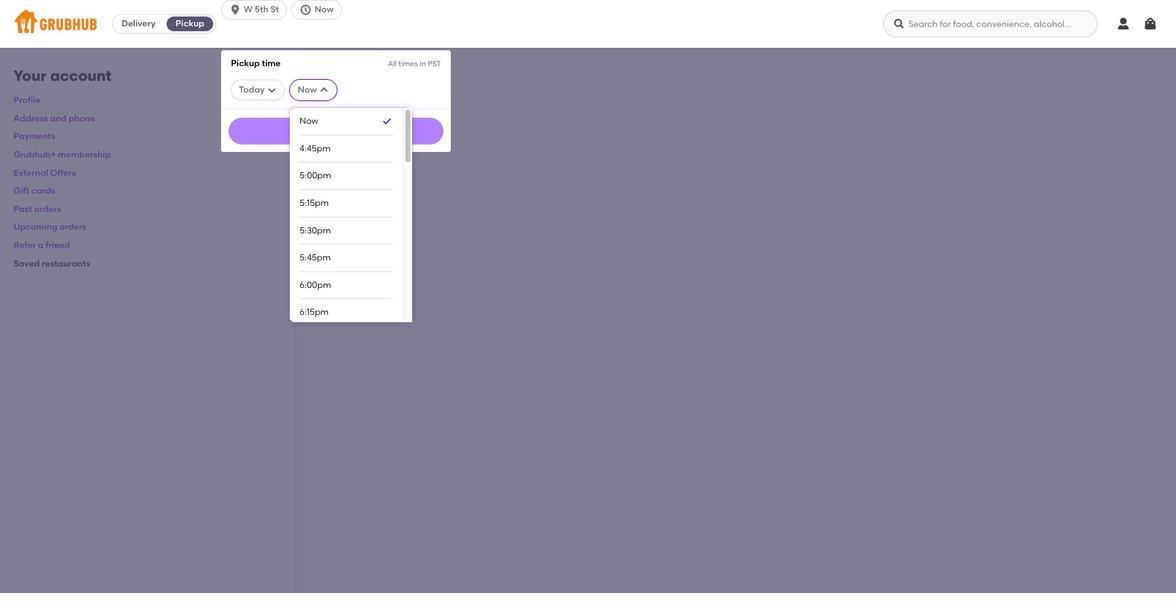 Task type: vqa. For each thing, say whether or not it's contained in the screenshot.
rightmost to
no



Task type: describe. For each thing, give the bounding box(es) containing it.
refer
[[13, 240, 36, 251]]

refer a friend link
[[13, 240, 70, 251]]

times
[[399, 59, 418, 68]]

your account
[[13, 67, 112, 85]]

address and phone link
[[13, 113, 95, 124]]

svg image for now
[[300, 4, 312, 16]]

all
[[388, 59, 397, 68]]

now inside button
[[315, 4, 334, 15]]

now for pickup time
[[298, 84, 317, 95]]

svg image for today
[[319, 85, 329, 95]]

now for today
[[300, 116, 318, 126]]

address and phone
[[13, 113, 95, 124]]

account
[[50, 67, 112, 85]]

list box inside the main navigation navigation
[[300, 108, 393, 593]]

saved restaurants link
[[13, 258, 90, 269]]

5:15pm
[[300, 198, 329, 208]]

now option
[[300, 108, 393, 135]]

delivery
[[122, 18, 155, 29]]

past
[[13, 204, 32, 214]]

offers
[[50, 168, 76, 178]]

w
[[244, 4, 253, 15]]

phone
[[69, 113, 95, 124]]

6:00pm
[[300, 280, 331, 290]]

pickup for pickup
[[176, 18, 204, 29]]

pickup for pickup time
[[231, 58, 260, 69]]

today
[[239, 84, 265, 95]]

payments link
[[13, 131, 55, 142]]

upcoming orders
[[13, 222, 86, 232]]

2 horizontal spatial svg image
[[893, 18, 906, 30]]

past orders link
[[13, 204, 61, 214]]

and
[[50, 113, 67, 124]]

external offers link
[[13, 168, 76, 178]]

grubhub+ membership link
[[13, 150, 111, 160]]

membership
[[58, 150, 111, 160]]

gift cards
[[13, 186, 55, 196]]

cards
[[31, 186, 55, 196]]

5:30pm
[[300, 225, 331, 236]]

a
[[38, 240, 43, 251]]

5:45pm
[[300, 253, 331, 263]]

5:00pm
[[300, 171, 331, 181]]

restaurants
[[42, 258, 90, 269]]

your
[[13, 67, 46, 85]]

update
[[322, 127, 350, 135]]



Task type: locate. For each thing, give the bounding box(es) containing it.
past orders
[[13, 204, 61, 214]]

upcoming
[[13, 222, 57, 232]]

1 horizontal spatial svg image
[[319, 85, 329, 95]]

profile
[[13, 95, 40, 106]]

now up the 4:45pm
[[300, 116, 318, 126]]

now up update button
[[298, 84, 317, 95]]

st
[[271, 4, 279, 15]]

svg image for w 5th st
[[229, 4, 241, 16]]

gift cards link
[[13, 186, 55, 196]]

update button
[[229, 118, 444, 145]]

w 5th st button
[[221, 0, 292, 20]]

svg image
[[893, 18, 906, 30], [267, 85, 277, 95], [319, 85, 329, 95]]

orders
[[34, 204, 61, 214], [59, 222, 86, 232]]

orders for past orders
[[34, 204, 61, 214]]

list box
[[300, 108, 393, 593]]

pickup button
[[164, 14, 216, 34]]

now button
[[292, 0, 347, 20]]

1 horizontal spatial svg image
[[300, 4, 312, 16]]

svg image inside now button
[[300, 4, 312, 16]]

refer a friend
[[13, 240, 70, 251]]

external
[[13, 168, 48, 178]]

grubhub+
[[13, 150, 56, 160]]

pickup right delivery button
[[176, 18, 204, 29]]

1 horizontal spatial pickup
[[231, 58, 260, 69]]

0 horizontal spatial pickup
[[176, 18, 204, 29]]

list box containing now
[[300, 108, 393, 593]]

pickup time
[[231, 58, 281, 69]]

now
[[315, 4, 334, 15], [298, 84, 317, 95], [300, 116, 318, 126]]

friend
[[46, 240, 70, 251]]

2 vertical spatial now
[[300, 116, 318, 126]]

0 horizontal spatial svg image
[[267, 85, 277, 95]]

gift
[[13, 186, 29, 196]]

address
[[13, 113, 48, 124]]

check icon image
[[381, 115, 393, 127]]

time
[[262, 58, 281, 69]]

in
[[420, 59, 426, 68]]

pickup
[[176, 18, 204, 29], [231, 58, 260, 69]]

6:15pm
[[300, 307, 329, 318]]

all times in pst
[[388, 59, 441, 68]]

payments
[[13, 131, 55, 142]]

upcoming orders link
[[13, 222, 86, 232]]

saved
[[13, 258, 40, 269]]

now right st
[[315, 4, 334, 15]]

main navigation navigation
[[0, 0, 1176, 593]]

1 vertical spatial now
[[298, 84, 317, 95]]

pst
[[428, 59, 441, 68]]

5th
[[255, 4, 268, 15]]

grubhub+ membership
[[13, 150, 111, 160]]

0 vertical spatial pickup
[[176, 18, 204, 29]]

pickup left time
[[231, 58, 260, 69]]

1 vertical spatial pickup
[[231, 58, 260, 69]]

svg image inside the w 5th st button
[[229, 4, 241, 16]]

1 vertical spatial orders
[[59, 222, 86, 232]]

pickup inside pickup button
[[176, 18, 204, 29]]

orders up "friend"
[[59, 222, 86, 232]]

saved restaurants
[[13, 258, 90, 269]]

svg image for pickup time
[[267, 85, 277, 95]]

0 horizontal spatial svg image
[[229, 4, 241, 16]]

w 5th st
[[244, 4, 279, 15]]

orders up the upcoming orders link
[[34, 204, 61, 214]]

profile link
[[13, 95, 40, 106]]

external offers
[[13, 168, 76, 178]]

orders for upcoming orders
[[59, 222, 86, 232]]

0 vertical spatial now
[[315, 4, 334, 15]]

2 horizontal spatial svg image
[[1143, 17, 1158, 31]]

svg image
[[229, 4, 241, 16], [300, 4, 312, 16], [1143, 17, 1158, 31]]

4:45pm
[[300, 143, 331, 154]]

now inside option
[[300, 116, 318, 126]]

delivery button
[[113, 14, 164, 34]]

0 vertical spatial orders
[[34, 204, 61, 214]]



